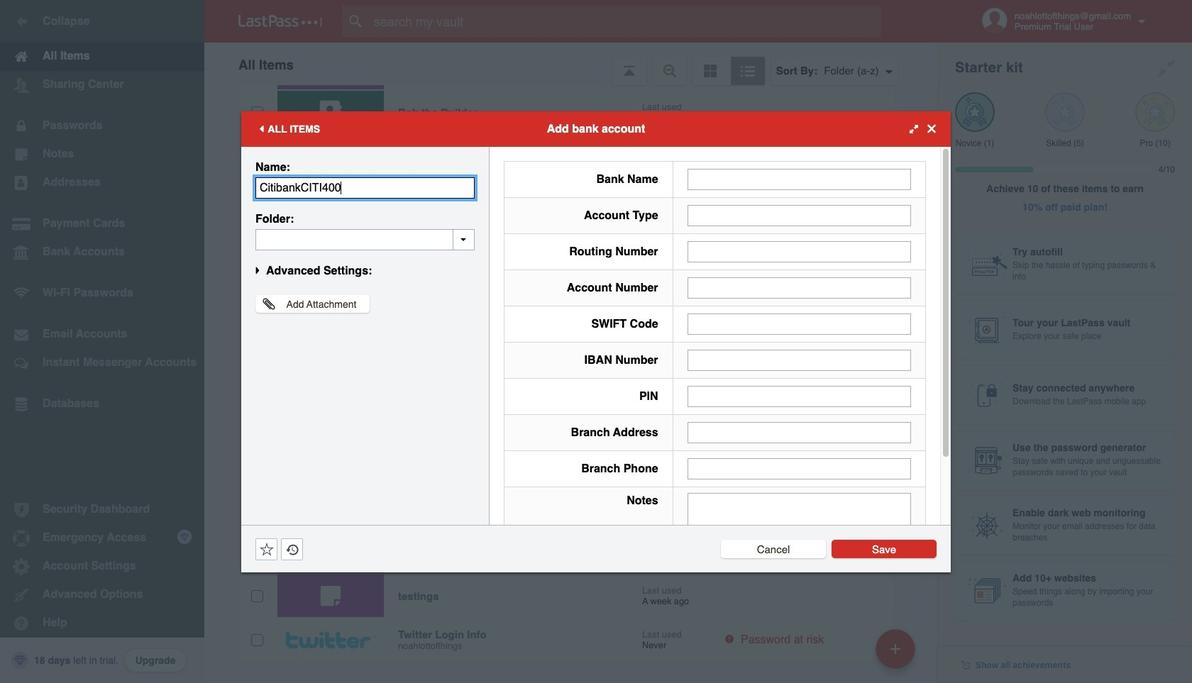 Task type: describe. For each thing, give the bounding box(es) containing it.
new item image
[[891, 644, 901, 654]]

lastpass image
[[239, 15, 322, 28]]



Task type: locate. For each thing, give the bounding box(es) containing it.
new item navigation
[[871, 626, 924, 684]]

Search search field
[[342, 6, 910, 37]]

None text field
[[688, 169, 912, 190], [256, 229, 475, 250], [688, 241, 912, 262], [688, 386, 912, 407], [688, 493, 912, 581], [688, 169, 912, 190], [256, 229, 475, 250], [688, 241, 912, 262], [688, 386, 912, 407], [688, 493, 912, 581]]

vault options navigation
[[204, 43, 939, 85]]

main navigation navigation
[[0, 0, 204, 684]]

None text field
[[256, 177, 475, 198], [688, 205, 912, 226], [688, 277, 912, 299], [688, 313, 912, 335], [688, 350, 912, 371], [688, 422, 912, 443], [688, 458, 912, 480], [256, 177, 475, 198], [688, 205, 912, 226], [688, 277, 912, 299], [688, 313, 912, 335], [688, 350, 912, 371], [688, 422, 912, 443], [688, 458, 912, 480]]

search my vault text field
[[342, 6, 910, 37]]

dialog
[[241, 111, 951, 590]]



Task type: vqa. For each thing, say whether or not it's contained in the screenshot.
"Password Field"
no



